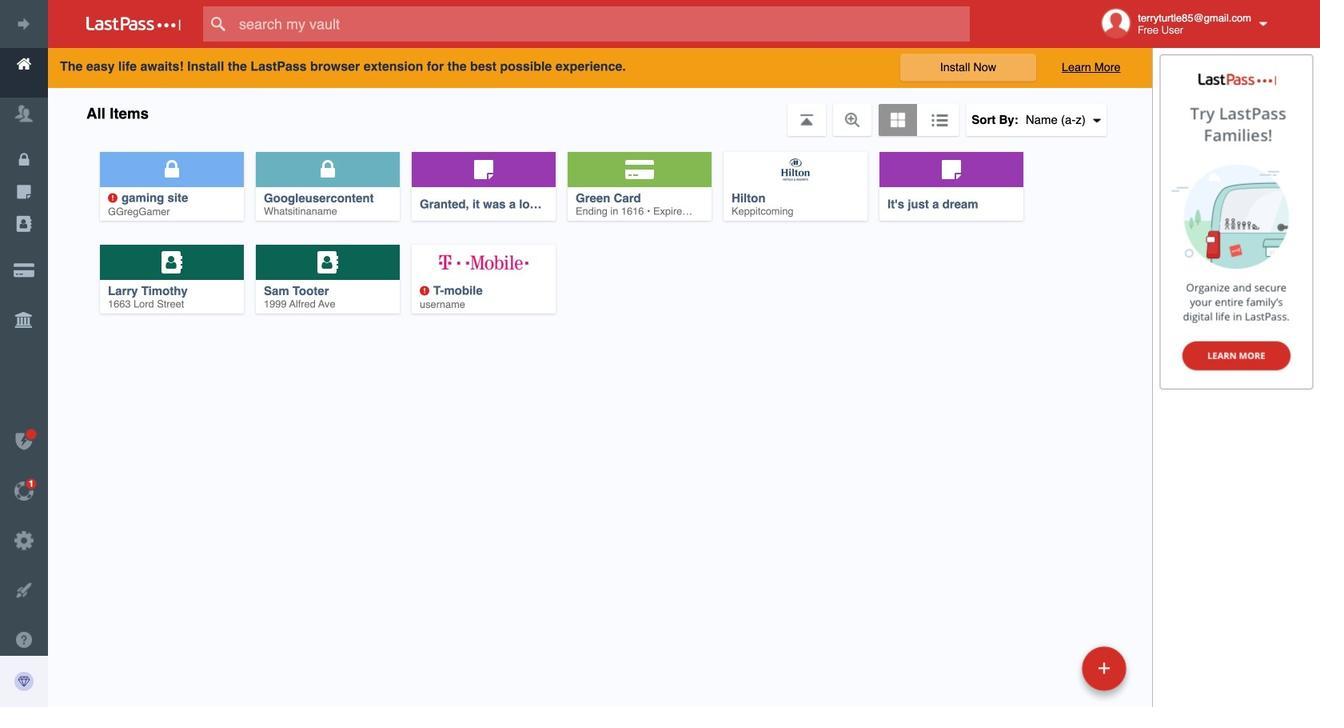 Task type: locate. For each thing, give the bounding box(es) containing it.
new item navigation
[[1077, 641, 1137, 707]]

vault options navigation
[[48, 88, 1153, 136]]

main navigation navigation
[[0, 0, 230, 707]]



Task type: vqa. For each thing, say whether or not it's contained in the screenshot.
dialog
no



Task type: describe. For each thing, give the bounding box(es) containing it.
Search search field
[[203, 6, 1001, 42]]

lastpass image
[[86, 17, 181, 31]]

search my vault text field
[[203, 6, 1001, 42]]

new item image
[[1099, 663, 1110, 674]]



